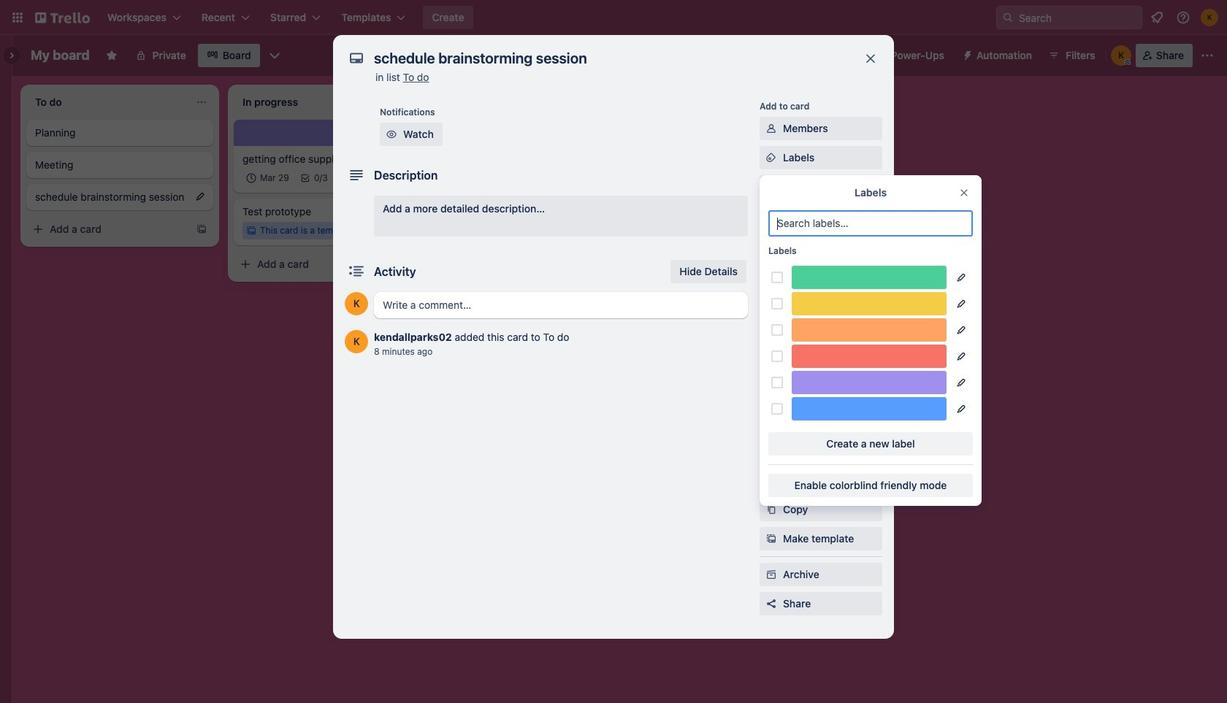 Task type: vqa. For each thing, say whether or not it's contained in the screenshot.
SHOW MENU icon
yes



Task type: describe. For each thing, give the bounding box(es) containing it.
2 sm image from the top
[[764, 267, 779, 282]]

Search field
[[1014, 7, 1142, 29]]

0 horizontal spatial kendallparks02 (kendallparks02) image
[[1111, 45, 1132, 66]]

star or unstar board image
[[106, 50, 117, 61]]

create from template… image
[[403, 259, 415, 270]]

1 kendallparks02 (kendallparks02) image from the top
[[345, 292, 368, 316]]

search image
[[1003, 12, 1014, 23]]

color: purple, title: none image
[[792, 371, 947, 395]]

4 sm image from the top
[[764, 532, 779, 547]]

color: green, title: none image
[[792, 266, 947, 289]]

show menu image
[[1201, 48, 1215, 63]]

color: yellow, title: none image
[[792, 292, 947, 316]]

Search labels… text field
[[769, 210, 973, 237]]

color: red, title: none image
[[792, 345, 947, 368]]

3 sm image from the top
[[764, 503, 779, 517]]



Task type: locate. For each thing, give the bounding box(es) containing it.
kendallparks02 (kendallparks02) image
[[345, 292, 368, 316], [345, 330, 368, 354]]

0 vertical spatial kendallparks02 (kendallparks02) image
[[1201, 9, 1219, 26]]

back to home image
[[35, 6, 90, 29]]

0 notifications image
[[1149, 9, 1166, 26]]

edit card image
[[194, 191, 206, 202]]

close popover image
[[959, 187, 970, 199]]

Board name text field
[[23, 44, 97, 67]]

1 vertical spatial kendallparks02 (kendallparks02) image
[[1111, 45, 1132, 66]]

5 sm image from the top
[[764, 568, 779, 582]]

primary element
[[0, 0, 1228, 35]]

Write a comment text field
[[374, 292, 748, 319]]

customize views image
[[267, 48, 282, 63]]

sm image
[[764, 151, 779, 165], [764, 267, 779, 282], [764, 503, 779, 517], [764, 532, 779, 547], [764, 568, 779, 582]]

kendallparks02 (kendallparks02) image
[[1201, 9, 1219, 26], [1111, 45, 1132, 66]]

color: blue, title: none image
[[792, 398, 947, 421]]

open information menu image
[[1177, 10, 1191, 25]]

kendallparks02 (kendallparks02) image right the open information menu image
[[1201, 9, 1219, 26]]

kendallparks02 (kendallparks02) image down "search" field
[[1111, 45, 1132, 66]]

2 kendallparks02 (kendallparks02) image from the top
[[345, 330, 368, 354]]

1 vertical spatial kendallparks02 (kendallparks02) image
[[345, 330, 368, 354]]

sm image
[[957, 44, 977, 64], [764, 121, 779, 136], [384, 127, 399, 142], [764, 474, 779, 488]]

None checkbox
[[243, 170, 294, 187]]

create from template… image
[[196, 224, 208, 235]]

None text field
[[367, 45, 849, 72]]

color: orange, title: none image
[[792, 319, 947, 342]]

1 sm image from the top
[[764, 151, 779, 165]]

1 horizontal spatial kendallparks02 (kendallparks02) image
[[1201, 9, 1219, 26]]

0 vertical spatial kendallparks02 (kendallparks02) image
[[345, 292, 368, 316]]



